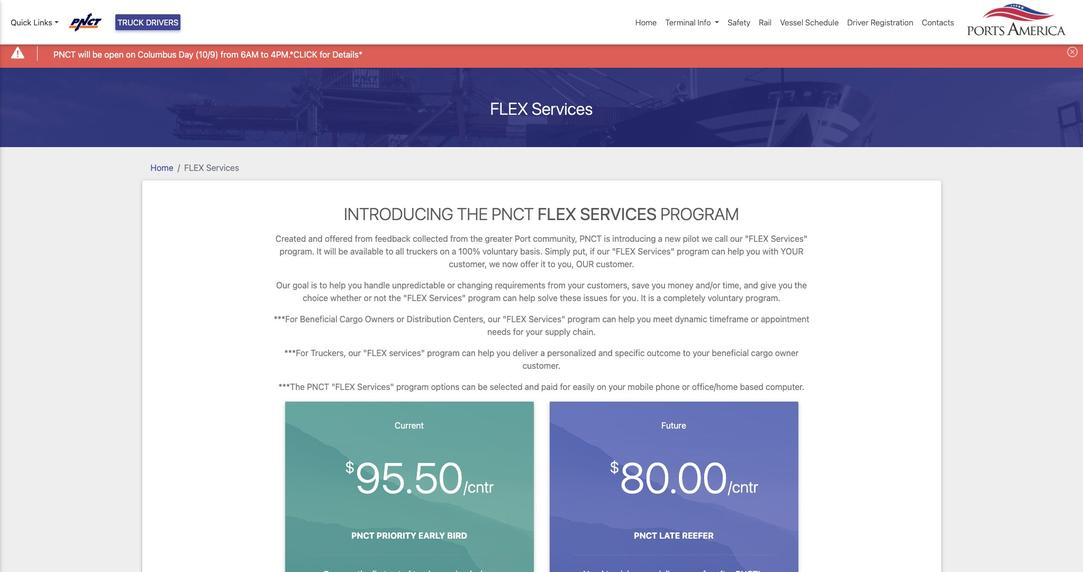 Task type: vqa. For each thing, say whether or not it's contained in the screenshot.
Trucking
no



Task type: describe. For each thing, give the bounding box(es) containing it.
our
[[276, 281, 291, 290]]

and left paid
[[525, 382, 540, 392]]

based
[[741, 382, 764, 392]]

timeframe
[[710, 315, 749, 324]]

1 vertical spatial home
[[151, 163, 174, 172]]

and inside created and offered from feedback collected from the greater port community, pnct is introducing a new pilot we call our "flex services" program. it will be available to all truckers on a 100% voluntary basis. simply put, if our "flex services" program can help you with your customer, we now offer it to you, our customer.
[[309, 234, 323, 244]]

services" up your
[[771, 234, 808, 244]]

rail
[[760, 17, 772, 27]]

and inside our goal is to help you handle unpredictable or changing requirements from your customers, save you money and/or time, and give you the choice whether or not the "flex services" program can help solve these issues for you. it is a completely voluntary program.
[[745, 281, 759, 290]]

driver registration
[[848, 17, 914, 27]]

customer. inside ***for truckers, our "flex services" program can help you deliver a personalized and specific outcome to your beneficial cargo owner customer.
[[523, 361, 561, 371]]

selected
[[490, 382, 523, 392]]

beneficial
[[300, 315, 338, 324]]

basis.
[[521, 247, 543, 256]]

easily
[[573, 382, 595, 392]]

a left new
[[659, 234, 663, 244]]

truck drivers link
[[115, 14, 181, 30]]

services" inside ***for beneficial cargo owners or distribution centers, our "flex services" program can help you meet dynamic timeframe or appointment needs for your supply chain.
[[529, 315, 566, 324]]

whether
[[331, 293, 362, 303]]

"flex inside our goal is to help you handle unpredictable or changing requirements from your customers, save you money and/or time, and give you the choice whether or not the "flex services" program can help solve these issues for you. it is a completely voluntary program.
[[404, 293, 427, 303]]

not
[[374, 293, 387, 303]]

driver
[[848, 17, 869, 27]]

centers,
[[454, 315, 486, 324]]

help inside created and offered from feedback collected from the greater port community, pnct is introducing a new pilot we call our "flex services" program. it will be available to all truckers on a 100% voluntary basis. simply put, if our "flex services" program can help you with your customer, we now offer it to you, our customer.
[[728, 247, 745, 256]]

"flex up with
[[746, 234, 769, 244]]

issues
[[584, 293, 608, 303]]

your inside ***for beneficial cargo owners or distribution centers, our "flex services" program can help you meet dynamic timeframe or appointment needs for your supply chain.
[[526, 327, 543, 337]]

to right it
[[548, 259, 556, 269]]

appointment
[[761, 315, 810, 324]]

***for beneficial cargo owners or distribution centers, our "flex services" program can help you meet dynamic timeframe or appointment needs for your supply chain.
[[274, 315, 810, 337]]

introducing the pnct flex services program
[[344, 204, 740, 224]]

specific
[[615, 348, 645, 358]]

deliver
[[513, 348, 539, 358]]

the right 'not'
[[389, 293, 401, 303]]

greater
[[485, 234, 513, 244]]

can inside ***for truckers, our "flex services" program can help you deliver a personalized and specific outcome to your beneficial cargo owner customer.
[[462, 348, 476, 358]]

be inside created and offered from feedback collected from the greater port community, pnct is introducing a new pilot we call our "flex services" program. it will be available to all truckers on a 100% voluntary basis. simply put, if our "flex services" program can help you with your customer, we now offer it to you, our customer.
[[339, 247, 348, 256]]

your left mobile
[[609, 382, 626, 392]]

80.00
[[620, 453, 728, 503]]

pnct will be open on columbus day (10/9) from 6am to 4pm.*click for details* alert
[[0, 39, 1084, 68]]

2 vertical spatial flex
[[538, 204, 577, 224]]

pnct up "port"
[[492, 204, 534, 224]]

our right if
[[598, 247, 610, 256]]

created
[[276, 234, 306, 244]]

handle
[[364, 281, 390, 290]]

you inside ***for truckers, our "flex services" program can help you deliver a personalized and specific outcome to your beneficial cargo owner customer.
[[497, 348, 511, 358]]

office/home
[[693, 382, 738, 392]]

pnct will be open on columbus day (10/9) from 6am to 4pm.*click for details*
[[54, 50, 363, 59]]

voluntary inside created and offered from feedback collected from the greater port community, pnct is introducing a new pilot we call our "flex services" program. it will be available to all truckers on a 100% voluntary basis. simply put, if our "flex services" program can help you with your customer, we now offer it to you, our customer.
[[483, 247, 518, 256]]

help inside ***for truckers, our "flex services" program can help you deliver a personalized and specific outcome to your beneficial cargo owner customer.
[[478, 348, 495, 358]]

4pm.*click
[[271, 50, 318, 59]]

pnct inside created and offered from feedback collected from the greater port community, pnct is introducing a new pilot we call our "flex services" program. it will be available to all truckers on a 100% voluntary basis. simply put, if our "flex services" program can help you with your customer, we now offer it to you, our customer.
[[580, 234, 602, 244]]

supply
[[545, 327, 571, 337]]

vessel schedule
[[781, 17, 840, 27]]

program inside ***for truckers, our "flex services" program can help you deliver a personalized and specific outcome to your beneficial cargo owner customer.
[[427, 348, 460, 358]]

customers,
[[587, 281, 630, 290]]

1 vertical spatial flex
[[184, 163, 204, 172]]

program
[[661, 204, 740, 224]]

or left changing
[[448, 281, 455, 290]]

for inside alert
[[320, 50, 331, 59]]

truck
[[118, 17, 144, 27]]

1 horizontal spatial flex
[[491, 98, 529, 118]]

it
[[541, 259, 546, 269]]

offer
[[521, 259, 539, 269]]

money
[[668, 281, 694, 290]]

help down the "requirements"
[[519, 293, 536, 303]]

completely
[[664, 293, 706, 303]]

owners
[[365, 315, 395, 324]]

***for for ***for beneficial cargo owners or distribution centers, our "flex services" program can help you meet dynamic timeframe or appointment needs for your supply chain.
[[274, 315, 298, 324]]

now
[[503, 259, 519, 269]]

for inside our goal is to help you handle unpredictable or changing requirements from your customers, save you money and/or time, and give you the choice whether or not the "flex services" program can help solve these issues for you. it is a completely voluntary program.
[[610, 293, 621, 303]]

new
[[665, 234, 681, 244]]

the up greater
[[457, 204, 488, 224]]

truck drivers
[[118, 17, 179, 27]]

you up whether
[[348, 281, 362, 290]]

"flex down truckers, at left bottom
[[332, 382, 355, 392]]

services" down services"
[[358, 382, 394, 392]]

1 horizontal spatial home
[[636, 17, 657, 27]]

100%
[[459, 247, 481, 256]]

introducing
[[344, 204, 454, 224]]

customer. inside created and offered from feedback collected from the greater port community, pnct is introducing a new pilot we call our "flex services" program. it will be available to all truckers on a 100% voluntary basis. simply put, if our "flex services" program can help you with your customer, we now offer it to you, our customer.
[[597, 259, 635, 269]]

phone
[[656, 382, 680, 392]]

safety
[[728, 17, 751, 27]]

program inside ***for beneficial cargo owners or distribution centers, our "flex services" program can help you meet dynamic timeframe or appointment needs for your supply chain.
[[568, 315, 601, 324]]

unpredictable
[[392, 281, 445, 290]]

contacts
[[923, 17, 955, 27]]

solve
[[538, 293, 558, 303]]

2 vertical spatial services
[[580, 204, 657, 224]]

a left 100%
[[452, 247, 457, 256]]

your
[[781, 247, 804, 256]]

changing
[[458, 281, 493, 290]]

port
[[515, 234, 531, 244]]

pnct priority early bird
[[352, 531, 468, 541]]

pilot
[[683, 234, 700, 244]]

95.50
[[355, 453, 464, 503]]

introducing
[[613, 234, 656, 244]]

for inside ***for beneficial cargo owners or distribution centers, our "flex services" program can help you meet dynamic timeframe or appointment needs for your supply chain.
[[513, 327, 524, 337]]

pnct inside 'pnct will be open on columbus day (10/9) from 6am to 4pm.*click for details*' link
[[54, 50, 76, 59]]

available
[[351, 247, 384, 256]]

2 vertical spatial is
[[649, 293, 655, 303]]

you inside created and offered from feedback collected from the greater port community, pnct is introducing a new pilot we call our "flex services" program. it will be available to all truckers on a 100% voluntary basis. simply put, if our "flex services" program can help you with your customer, we now offer it to you, our customer.
[[747, 247, 761, 256]]

put,
[[573, 247, 588, 256]]

truckers,
[[311, 348, 346, 358]]

a inside ***for truckers, our "flex services" program can help you deliver a personalized and specific outcome to your beneficial cargo owner customer.
[[541, 348, 545, 358]]

you.
[[623, 293, 639, 303]]

owner
[[776, 348, 799, 358]]

will inside created and offered from feedback collected from the greater port community, pnct is introducing a new pilot we call our "flex services" program. it will be available to all truckers on a 100% voluntary basis. simply put, if our "flex services" program can help you with your customer, we now offer it to you, our customer.
[[324, 247, 336, 256]]

from up 100%
[[451, 234, 468, 244]]

on inside created and offered from feedback collected from the greater port community, pnct is introducing a new pilot we call our "flex services" program. it will be available to all truckers on a 100% voluntary basis. simply put, if our "flex services" program can help you with your customer, we now offer it to you, our customer.
[[440, 247, 450, 256]]

personalized
[[548, 348, 597, 358]]

choice
[[303, 293, 328, 303]]

can inside ***for beneficial cargo owners or distribution centers, our "flex services" program can help you meet dynamic timeframe or appointment needs for your supply chain.
[[603, 315, 617, 324]]

day
[[179, 50, 194, 59]]

drivers
[[146, 17, 179, 27]]

program. inside our goal is to help you handle unpredictable or changing requirements from your customers, save you money and/or time, and give you the choice whether or not the "flex services" program can help solve these issues for you. it is a completely voluntary program.
[[746, 293, 781, 303]]

goal
[[293, 281, 309, 290]]

paid
[[542, 382, 558, 392]]

1 vertical spatial services
[[206, 163, 239, 172]]

time,
[[723, 281, 742, 290]]

terminal info
[[666, 17, 712, 27]]

mobile
[[628, 382, 654, 392]]

pnct left "priority"
[[352, 531, 375, 541]]

community,
[[533, 234, 578, 244]]

1 horizontal spatial home link
[[632, 12, 662, 33]]

give
[[761, 281, 777, 290]]

or right phone
[[682, 382, 690, 392]]



Task type: locate. For each thing, give the bounding box(es) containing it.
program down pilot
[[677, 247, 710, 256]]

you
[[747, 247, 761, 256], [348, 281, 362, 290], [652, 281, 666, 290], [779, 281, 793, 290], [638, 315, 651, 324], [497, 348, 511, 358]]

for left the details*
[[320, 50, 331, 59]]

all
[[396, 247, 404, 256]]

your up deliver
[[526, 327, 543, 337]]

0 horizontal spatial be
[[93, 50, 102, 59]]

and
[[309, 234, 323, 244], [745, 281, 759, 290], [599, 348, 613, 358], [525, 382, 540, 392]]

it inside our goal is to help you handle unpredictable or changing requirements from your customers, save you money and/or time, and give you the choice whether or not the "flex services" program can help solve these issues for you. it is a completely voluntary program.
[[642, 293, 647, 303]]

1 horizontal spatial be
[[339, 247, 348, 256]]

0 vertical spatial will
[[78, 50, 90, 59]]

options
[[431, 382, 460, 392]]

to inside our goal is to help you handle unpredictable or changing requirements from your customers, save you money and/or time, and give you the choice whether or not the "flex services" program can help solve these issues for you. it is a completely voluntary program.
[[320, 281, 327, 290]]

pnct up if
[[580, 234, 602, 244]]

it right you.
[[642, 293, 647, 303]]

help up whether
[[330, 281, 346, 290]]

pnct late reefer
[[634, 531, 714, 541]]

your left beneficial
[[693, 348, 710, 358]]

can down the "requirements"
[[503, 293, 517, 303]]

1 vertical spatial on
[[440, 247, 450, 256]]

and/or
[[696, 281, 721, 290]]

future
[[662, 421, 687, 431]]

customer,
[[449, 259, 487, 269]]

be left selected at the left bottom
[[478, 382, 488, 392]]

on right easily
[[597, 382, 607, 392]]

on right open
[[126, 50, 136, 59]]

services" up distribution
[[430, 293, 466, 303]]

"flex inside ***for beneficial cargo owners or distribution centers, our "flex services" program can help you meet dynamic timeframe or appointment needs for your supply chain.
[[503, 315, 527, 324]]

to right 6am
[[261, 50, 269, 59]]

home
[[636, 17, 657, 27], [151, 163, 174, 172]]

1 vertical spatial be
[[339, 247, 348, 256]]

2 horizontal spatial flex
[[538, 204, 577, 224]]

"flex left services"
[[364, 348, 387, 358]]

to inside ***for truckers, our "flex services" program can help you deliver a personalized and specific outcome to your beneficial cargo owner customer.
[[683, 348, 691, 358]]

2 vertical spatial be
[[478, 382, 488, 392]]

priority
[[377, 531, 417, 541]]

0 vertical spatial be
[[93, 50, 102, 59]]

be down offered at the top of the page
[[339, 247, 348, 256]]

schedule
[[806, 17, 840, 27]]

"flex up needs on the bottom left of page
[[503, 315, 527, 324]]

we left the call
[[702, 234, 713, 244]]

vessel schedule link
[[776, 12, 844, 33]]

from up available
[[355, 234, 373, 244]]

the
[[457, 204, 488, 224], [471, 234, 483, 244], [795, 281, 808, 290], [389, 293, 401, 303]]

from up solve
[[548, 281, 566, 290]]

0 horizontal spatial home
[[151, 163, 174, 172]]

contacts link
[[918, 12, 959, 33]]

for down customers,
[[610, 293, 621, 303]]

help down the call
[[728, 247, 745, 256]]

to left all
[[386, 247, 394, 256]]

voluntary down greater
[[483, 247, 518, 256]]

can right options
[[462, 382, 476, 392]]

flex
[[491, 98, 529, 118], [184, 163, 204, 172], [538, 204, 577, 224]]

it inside created and offered from feedback collected from the greater port community, pnct is introducing a new pilot we call our "flex services" program. it will be available to all truckers on a 100% voluntary basis. simply put, if our "flex services" program can help you with your customer, we now offer it to you, our customer.
[[317, 247, 322, 256]]

program inside created and offered from feedback collected from the greater port community, pnct is introducing a new pilot we call our "flex services" program. it will be available to all truckers on a 100% voluntary basis. simply put, if our "flex services" program can help you with your customer, we now offer it to you, our customer.
[[677, 247, 710, 256]]

for right needs on the bottom left of page
[[513, 327, 524, 337]]

will down offered at the top of the page
[[324, 247, 336, 256]]

"flex inside ***for truckers, our "flex services" program can help you deliver a personalized and specific outcome to your beneficial cargo owner customer.
[[364, 348, 387, 358]]

requirements
[[495, 281, 546, 290]]

1 horizontal spatial customer.
[[597, 259, 635, 269]]

***for inside ***for beneficial cargo owners or distribution centers, our "flex services" program can help you meet dynamic timeframe or appointment needs for your supply chain.
[[274, 315, 298, 324]]

1 horizontal spatial we
[[702, 234, 713, 244]]

from inside our goal is to help you handle unpredictable or changing requirements from your customers, save you money and/or time, and give you the choice whether or not the "flex services" program can help solve these issues for you. it is a completely voluntary program.
[[548, 281, 566, 290]]

your up these
[[568, 281, 585, 290]]

links
[[34, 17, 52, 27]]

1 vertical spatial will
[[324, 247, 336, 256]]

a inside our goal is to help you handle unpredictable or changing requirements from your customers, save you money and/or time, and give you the choice whether or not the "flex services" program can help solve these issues for you. it is a completely voluntary program.
[[657, 293, 662, 303]]

0 vertical spatial flex
[[491, 98, 529, 118]]

0 horizontal spatial we
[[490, 259, 500, 269]]

or right the timeframe
[[751, 315, 759, 324]]

save
[[632, 281, 650, 290]]

it up choice
[[317, 247, 322, 256]]

a right deliver
[[541, 348, 545, 358]]

is inside created and offered from feedback collected from the greater port community, pnct is introducing a new pilot we call our "flex services" program. it will be available to all truckers on a 100% voluntary basis. simply put, if our "flex services" program can help you with your customer, we now offer it to you, our customer.
[[604, 234, 611, 244]]

chain.
[[573, 327, 596, 337]]

reefer
[[683, 531, 714, 541]]

can inside created and offered from feedback collected from the greater port community, pnct is introducing a new pilot we call our "flex services" program. it will be available to all truckers on a 100% voluntary basis. simply put, if our "flex services" program can help you with your customer, we now offer it to you, our customer.
[[712, 247, 726, 256]]

will inside 'pnct will be open on columbus day (10/9) from 6am to 4pm.*click for details*' link
[[78, 50, 90, 59]]

or
[[448, 281, 455, 290], [364, 293, 372, 303], [397, 315, 405, 324], [751, 315, 759, 324], [682, 382, 690, 392]]

from left 6am
[[221, 50, 239, 59]]

is left introducing
[[604, 234, 611, 244]]

and left "give"
[[745, 281, 759, 290]]

you right save
[[652, 281, 666, 290]]

***for truckers, our "flex services" program can help you deliver a personalized and specific outcome to your beneficial cargo owner customer.
[[285, 348, 799, 371]]

you right "give"
[[779, 281, 793, 290]]

the right "give"
[[795, 281, 808, 290]]

it
[[317, 247, 322, 256], [642, 293, 647, 303]]

your inside our goal is to help you handle unpredictable or changing requirements from your customers, save you money and/or time, and give you the choice whether or not the "flex services" program can help solve these issues for you. it is a completely voluntary program.
[[568, 281, 585, 290]]

is down save
[[649, 293, 655, 303]]

simply
[[545, 247, 571, 256]]

program inside our goal is to help you handle unpredictable or changing requirements from your customers, save you money and/or time, and give you the choice whether or not the "flex services" program can help solve these issues for you. it is a completely voluntary program.
[[469, 293, 501, 303]]

help down you.
[[619, 315, 635, 324]]

1 vertical spatial we
[[490, 259, 500, 269]]

0 vertical spatial it
[[317, 247, 322, 256]]

if
[[591, 247, 595, 256]]

2 horizontal spatial on
[[597, 382, 607, 392]]

***for inside ***for truckers, our "flex services" program can help you deliver a personalized and specific outcome to your beneficial cargo owner customer.
[[285, 348, 309, 358]]

our up needs on the bottom left of page
[[488, 315, 501, 324]]

0 vertical spatial flex services
[[491, 98, 593, 118]]

can down the call
[[712, 247, 726, 256]]

services" inside our goal is to help you handle unpredictable or changing requirements from your customers, save you money and/or time, and give you the choice whether or not the "flex services" program can help solve these issues for you. it is a completely voluntary program.
[[430, 293, 466, 303]]

2 horizontal spatial is
[[649, 293, 655, 303]]

1 vertical spatial home link
[[151, 163, 174, 172]]

and left offered at the top of the page
[[309, 234, 323, 244]]

0 vertical spatial on
[[126, 50, 136, 59]]

services"
[[771, 234, 808, 244], [638, 247, 675, 256], [430, 293, 466, 303], [529, 315, 566, 324], [358, 382, 394, 392]]

0 horizontal spatial voluntary
[[483, 247, 518, 256]]

0 horizontal spatial customer.
[[523, 361, 561, 371]]

2 horizontal spatial be
[[478, 382, 488, 392]]

can
[[712, 247, 726, 256], [503, 293, 517, 303], [603, 315, 617, 324], [462, 348, 476, 358], [462, 382, 476, 392]]

1 horizontal spatial on
[[440, 247, 450, 256]]

columbus
[[138, 50, 177, 59]]

or right owners
[[397, 315, 405, 324]]

customer. up customers,
[[597, 259, 635, 269]]

registration
[[871, 17, 914, 27]]

on down collected
[[440, 247, 450, 256]]

we
[[702, 234, 713, 244], [490, 259, 500, 269]]

1 vertical spatial flex services
[[184, 163, 239, 172]]

1 horizontal spatial it
[[642, 293, 647, 303]]

you inside ***for beneficial cargo owners or distribution centers, our "flex services" program can help you meet dynamic timeframe or appointment needs for your supply chain.
[[638, 315, 651, 324]]

program up chain.
[[568, 315, 601, 324]]

0 vertical spatial program.
[[280, 247, 315, 256]]

be inside alert
[[93, 50, 102, 59]]

1 horizontal spatial will
[[324, 247, 336, 256]]

pnct left late
[[634, 531, 658, 541]]

terminal
[[666, 17, 696, 27]]

you left with
[[747, 247, 761, 256]]

current
[[395, 421, 424, 431]]

0 vertical spatial home
[[636, 17, 657, 27]]

our right the call
[[731, 234, 743, 244]]

a
[[659, 234, 663, 244], [452, 247, 457, 256], [657, 293, 662, 303], [541, 348, 545, 358]]

program. down "give"
[[746, 293, 781, 303]]

0 vertical spatial we
[[702, 234, 713, 244]]

you,
[[558, 259, 574, 269]]

the up 100%
[[471, 234, 483, 244]]

be
[[93, 50, 102, 59], [339, 247, 348, 256], [478, 382, 488, 392]]

these
[[560, 293, 582, 303]]

***for
[[274, 315, 298, 324], [285, 348, 309, 358]]

driver registration link
[[844, 12, 918, 33]]

0 vertical spatial home link
[[632, 12, 662, 33]]

0 horizontal spatial is
[[311, 281, 317, 290]]

for right paid
[[560, 382, 571, 392]]

you down needs on the bottom left of page
[[497, 348, 511, 358]]

1 vertical spatial customer.
[[523, 361, 561, 371]]

0 horizontal spatial flex
[[184, 163, 204, 172]]

0 horizontal spatial it
[[317, 247, 322, 256]]

close image
[[1068, 47, 1079, 57]]

and inside ***for truckers, our "flex services" program can help you deliver a personalized and specific outcome to your beneficial cargo owner customer.
[[599, 348, 613, 358]]

0 vertical spatial services
[[532, 98, 593, 118]]

1 vertical spatial is
[[311, 281, 317, 290]]

***for left beneficial
[[274, 315, 298, 324]]

quick links
[[11, 17, 52, 27]]

to up choice
[[320, 281, 327, 290]]

1 horizontal spatial is
[[604, 234, 611, 244]]

from inside alert
[[221, 50, 239, 59]]

1 horizontal spatial program.
[[746, 293, 781, 303]]

our goal is to help you handle unpredictable or changing requirements from your customers, save you money and/or time, and give you the choice whether or not the "flex services" program can help solve these issues for you. it is a completely voluntary program.
[[276, 281, 808, 303]]

safety link
[[724, 12, 755, 33]]

can down issues
[[603, 315, 617, 324]]

"flex down unpredictable
[[404, 293, 427, 303]]

0 vertical spatial voluntary
[[483, 247, 518, 256]]

quick links link
[[11, 16, 59, 28]]

can inside our goal is to help you handle unpredictable or changing requirements from your customers, save you money and/or time, and give you the choice whether or not the "flex services" program can help solve these issues for you. it is a completely voluntary program.
[[503, 293, 517, 303]]

0 horizontal spatial on
[[126, 50, 136, 59]]

1 vertical spatial program.
[[746, 293, 781, 303]]

to right outcome
[[683, 348, 691, 358]]

0 horizontal spatial program.
[[280, 247, 315, 256]]

is up choice
[[311, 281, 317, 290]]

for
[[320, 50, 331, 59], [610, 293, 621, 303], [513, 327, 524, 337], [560, 382, 571, 392]]

help inside ***for beneficial cargo owners or distribution centers, our "flex services" program can help you meet dynamic timeframe or appointment needs for your supply chain.
[[619, 315, 635, 324]]

can down centers,
[[462, 348, 476, 358]]

0 horizontal spatial home link
[[151, 163, 174, 172]]

pnct right ***the
[[307, 382, 329, 392]]

1 horizontal spatial voluntary
[[708, 293, 744, 303]]

pnct down quick links link
[[54, 50, 76, 59]]

***for for ***for truckers, our "flex services" program can help you deliver a personalized and specific outcome to your beneficial cargo owner customer.
[[285, 348, 309, 358]]

(10/9)
[[196, 50, 219, 59]]

program. down created
[[280, 247, 315, 256]]

1 horizontal spatial flex services
[[491, 98, 593, 118]]

voluntary inside our goal is to help you handle unpredictable or changing requirements from your customers, save you money and/or time, and give you the choice whether or not the "flex services" program can help solve these issues for you. it is a completely voluntary program.
[[708, 293, 744, 303]]

collected
[[413, 234, 448, 244]]

1 vertical spatial voluntary
[[708, 293, 744, 303]]

0 horizontal spatial will
[[78, 50, 90, 59]]

0 vertical spatial is
[[604, 234, 611, 244]]

or left 'not'
[[364, 293, 372, 303]]

program
[[677, 247, 710, 256], [469, 293, 501, 303], [568, 315, 601, 324], [427, 348, 460, 358], [397, 382, 429, 392]]

your
[[568, 281, 585, 290], [526, 327, 543, 337], [693, 348, 710, 358], [609, 382, 626, 392]]

"flex down introducing
[[612, 247, 636, 256]]

you left meet
[[638, 315, 651, 324]]

to inside 'pnct will be open on columbus day (10/9) from 6am to 4pm.*click for details*' link
[[261, 50, 269, 59]]

computer.
[[766, 382, 805, 392]]

program down changing
[[469, 293, 501, 303]]

will
[[78, 50, 90, 59], [324, 247, 336, 256]]

0 vertical spatial customer.
[[597, 259, 635, 269]]

0 horizontal spatial flex services
[[184, 163, 239, 172]]

our
[[577, 259, 594, 269]]

outcome
[[647, 348, 681, 358]]

voluntary down time,
[[708, 293, 744, 303]]

meet
[[654, 315, 673, 324]]

vessel
[[781, 17, 804, 27]]

***the pnct "flex services" program options can be selected and paid for easily on your mobile phone or office/home based computer.
[[279, 382, 805, 392]]

1 vertical spatial ***for
[[285, 348, 309, 358]]

the inside created and offered from feedback collected from the greater port community, pnct is introducing a new pilot we call our "flex services" program. it will be available to all truckers on a 100% voluntary basis. simply put, if our "flex services" program can help you with your customer, we now offer it to you, our customer.
[[471, 234, 483, 244]]

cargo
[[752, 348, 774, 358]]

our inside ***for beneficial cargo owners or distribution centers, our "flex services" program can help you meet dynamic timeframe or appointment needs for your supply chain.
[[488, 315, 501, 324]]

is
[[604, 234, 611, 244], [311, 281, 317, 290], [649, 293, 655, 303]]

details*
[[333, 50, 363, 59]]

1 vertical spatial it
[[642, 293, 647, 303]]

on inside alert
[[126, 50, 136, 59]]

a up meet
[[657, 293, 662, 303]]

services" up supply
[[529, 315, 566, 324]]

we left now
[[490, 259, 500, 269]]

and left the specific
[[599, 348, 613, 358]]

will left open
[[78, 50, 90, 59]]

created and offered from feedback collected from the greater port community, pnct is introducing a new pilot we call our "flex services" program. it will be available to all truckers on a 100% voluntary basis. simply put, if our "flex services" program can help you with your customer, we now offer it to you, our customer.
[[276, 234, 808, 269]]

our
[[731, 234, 743, 244], [598, 247, 610, 256], [488, 315, 501, 324], [349, 348, 361, 358]]

0 vertical spatial ***for
[[274, 315, 298, 324]]

program. inside created and offered from feedback collected from the greater port community, pnct is introducing a new pilot we call our "flex services" program. it will be available to all truckers on a 100% voluntary basis. simply put, if our "flex services" program can help you with your customer, we now offer it to you, our customer.
[[280, 247, 315, 256]]

services" down new
[[638, 247, 675, 256]]

dynamic
[[675, 315, 708, 324]]

terminal info link
[[662, 12, 724, 33]]

2 vertical spatial on
[[597, 382, 607, 392]]

your inside ***for truckers, our "flex services" program can help you deliver a personalized and specific outcome to your beneficial cargo owner customer.
[[693, 348, 710, 358]]

program left options
[[397, 382, 429, 392]]

our right truckers, at left bottom
[[349, 348, 361, 358]]

program up options
[[427, 348, 460, 358]]

be left open
[[93, 50, 102, 59]]

truckers
[[407, 247, 438, 256]]

our inside ***for truckers, our "flex services" program can help you deliver a personalized and specific outcome to your beneficial cargo owner customer.
[[349, 348, 361, 358]]

customer. down deliver
[[523, 361, 561, 371]]

call
[[715, 234, 728, 244]]

beneficial
[[713, 348, 749, 358]]

info
[[698, 17, 712, 27]]

customer.
[[597, 259, 635, 269], [523, 361, 561, 371]]

early
[[419, 531, 445, 541]]

***for left truckers, at left bottom
[[285, 348, 309, 358]]

help down needs on the bottom left of page
[[478, 348, 495, 358]]



